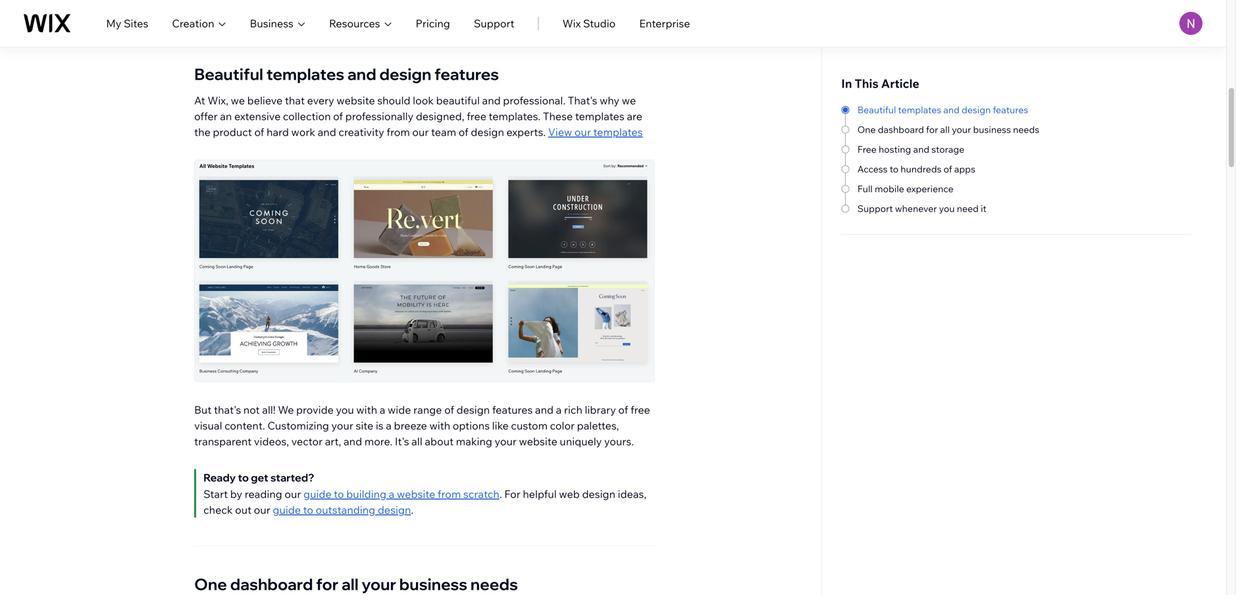 Task type: describe. For each thing, give the bounding box(es) containing it.
a left rich
[[556, 403, 562, 416]]

templates down article
[[898, 104, 942, 116]]

wix,
[[208, 94, 228, 107]]

studio
[[583, 17, 616, 30]]

templates inside at wix, we believe that every website should look beautiful and professional. that's why we offer an extensive collection of professionally designed, free templates. these templates are the product of hard work and creativity from our team of design experts.
[[575, 110, 625, 123]]

out
[[235, 503, 252, 517]]

templates up that
[[266, 64, 344, 84]]

but that's not all! we provide you with a wide range of design features and a rich library of free visual content. customizing your site is a breeze with options like custom color palettes, transparent videos, vector art, and more. it's all about making your website uniquely yours.
[[194, 403, 650, 448]]

visual
[[194, 419, 222, 432]]

1 horizontal spatial website
[[397, 488, 435, 501]]

is
[[376, 419, 384, 432]]

resources
[[329, 17, 380, 30]]

0 vertical spatial with
[[356, 403, 377, 416]]

hard
[[267, 125, 289, 139]]

ready
[[203, 471, 236, 484]]

resources button
[[329, 15, 392, 31]]

design inside but that's not all! we provide you with a wide range of design features and a rich library of free visual content. customizing your site is a breeze with options like custom color palettes, transparent videos, vector art, and more. it's all about making your website uniquely yours.
[[457, 403, 490, 416]]

why
[[600, 94, 620, 107]]

0 vertical spatial guide
[[304, 488, 332, 501]]

our inside at wix, we believe that every website should look beautiful and professional. that's why we offer an extensive collection of professionally designed, free templates. these templates are the product of hard work and creativity from our team of design experts.
[[412, 125, 429, 139]]

free hosting and storage
[[858, 144, 965, 155]]

are
[[627, 110, 642, 123]]

. for helpful web design ideas, check out our
[[203, 488, 647, 517]]

and up custom
[[535, 403, 554, 416]]

experience
[[906, 183, 954, 195]]

work
[[291, 125, 315, 139]]

look
[[413, 94, 434, 107]]

videos,
[[254, 435, 289, 448]]

start
[[203, 488, 228, 501]]

free inside but that's not all! we provide you with a wide range of design features and a rich library of free visual content. customizing your site is a breeze with options like custom color palettes, transparent videos, vector art, and more. it's all about making your website uniquely yours.
[[631, 403, 650, 416]]

of right library
[[618, 403, 628, 416]]

features inside but that's not all! we provide you with a wide range of design features and a rich library of free visual content. customizing your site is a breeze with options like custom color palettes, transparent videos, vector art, and more. it's all about making your website uniquely yours.
[[492, 403, 533, 416]]

more.
[[365, 435, 393, 448]]

1 horizontal spatial for
[[926, 124, 938, 135]]

0 vertical spatial business
[[973, 124, 1011, 135]]

get
[[251, 471, 268, 484]]

mobile
[[875, 183, 904, 195]]

a screenshot of the wix templates page. image
[[195, 160, 654, 382]]

this
[[855, 76, 879, 91]]

and up hundreds
[[913, 144, 930, 155]]

pricing link
[[416, 15, 450, 31]]

and up templates. at the left
[[482, 94, 501, 107]]

range
[[413, 403, 442, 416]]

pricing
[[416, 17, 450, 30]]

0 vertical spatial one dashboard for all your business needs
[[858, 124, 1040, 135]]

design inside . for helpful web design ideas, check out our
[[582, 488, 616, 501]]

and right work
[[318, 125, 336, 139]]

templates.
[[489, 110, 541, 123]]

whenever
[[895, 203, 937, 214]]

vector
[[291, 435, 323, 448]]

that's
[[568, 94, 597, 107]]

product
[[213, 125, 252, 139]]

need
[[957, 203, 979, 214]]

0 horizontal spatial business
[[399, 574, 467, 594]]

of right range
[[444, 403, 454, 416]]

my
[[106, 17, 121, 30]]

1 horizontal spatial dashboard
[[878, 124, 924, 135]]

offer
[[194, 110, 218, 123]]

0 vertical spatial features
[[435, 64, 499, 84]]

of down every
[[333, 110, 343, 123]]

a right building
[[389, 488, 395, 501]]

our inside . for helpful web design ideas, check out our
[[254, 503, 270, 517]]

designed,
[[416, 110, 464, 123]]

to for hundreds
[[890, 163, 899, 175]]

1 vertical spatial one
[[194, 574, 227, 594]]

breeze
[[394, 419, 427, 432]]

by
[[230, 488, 242, 501]]

not
[[243, 403, 260, 416]]

wix
[[563, 17, 581, 30]]

it's
[[395, 435, 409, 448]]

my sites
[[106, 17, 148, 30]]

customizing
[[268, 419, 329, 432]]

yours.
[[604, 435, 634, 448]]

business
[[250, 17, 294, 30]]

all!
[[262, 403, 276, 416]]

view
[[548, 125, 572, 139]]

enterprise
[[639, 17, 690, 30]]

access
[[858, 163, 888, 175]]

free inside at wix, we believe that every website should look beautiful and professional. that's why we offer an extensive collection of professionally designed, free templates. these templates are the product of hard work and creativity from our team of design experts.
[[467, 110, 486, 123]]

0 vertical spatial all
[[940, 124, 950, 135]]

a right is
[[386, 419, 392, 432]]

uniquely
[[560, 435, 602, 448]]

provide
[[296, 403, 334, 416]]

creativity
[[339, 125, 384, 139]]

wix studio link
[[563, 15, 616, 31]]

guide to building a website from scratch link
[[304, 488, 500, 501]]

these
[[543, 110, 573, 123]]

start by reading our guide to building a website from scratch
[[203, 488, 500, 501]]

support for support
[[474, 17, 515, 30]]

profile image image
[[1180, 12, 1203, 35]]

palettes,
[[577, 419, 619, 432]]

hosting
[[879, 144, 911, 155]]

transparent
[[194, 435, 252, 448]]

design down guide to building a website from scratch link
[[378, 503, 411, 517]]

beautiful
[[436, 94, 480, 107]]

of down the extensive
[[254, 125, 264, 139]]

should
[[377, 94, 411, 107]]

creation
[[172, 17, 214, 30]]

ready to get started?
[[203, 471, 314, 484]]



Task type: vqa. For each thing, say whether or not it's contained in the screenshot.
about
yes



Task type: locate. For each thing, give the bounding box(es) containing it.
full mobile experience
[[858, 183, 954, 195]]

free
[[858, 144, 877, 155]]

access to hundreds of apps
[[858, 163, 976, 175]]

1 horizontal spatial beautiful
[[858, 104, 896, 116]]

0 horizontal spatial for
[[316, 574, 339, 594]]

hundreds
[[901, 163, 942, 175]]

wide
[[388, 403, 411, 416]]

1 vertical spatial dashboard
[[230, 574, 313, 594]]

0 vertical spatial beautiful templates and design features
[[194, 64, 499, 84]]

design down templates. at the left
[[471, 125, 504, 139]]

1 vertical spatial support
[[858, 203, 893, 214]]

free down beautiful
[[467, 110, 486, 123]]

support whenever you need it
[[858, 203, 987, 214]]

0 vertical spatial needs
[[1013, 124, 1040, 135]]

and up professionally
[[348, 64, 376, 84]]

1 horizontal spatial you
[[939, 203, 955, 214]]

0 horizontal spatial support
[[474, 17, 515, 30]]

website
[[337, 94, 375, 107], [519, 435, 557, 448], [397, 488, 435, 501]]

beautiful down in this article
[[858, 104, 896, 116]]

like
[[492, 419, 509, 432]]

2 we from the left
[[622, 94, 636, 107]]

2 vertical spatial all
[[342, 574, 359, 594]]

1 vertical spatial beautiful
[[858, 104, 896, 116]]

design
[[379, 64, 431, 84], [962, 104, 991, 116], [471, 125, 504, 139], [457, 403, 490, 416], [582, 488, 616, 501], [378, 503, 411, 517]]

site
[[356, 419, 373, 432]]

0 horizontal spatial we
[[231, 94, 245, 107]]

to up guide to outstanding design link
[[334, 488, 344, 501]]

0 horizontal spatial guide
[[273, 503, 301, 517]]

free
[[467, 110, 486, 123], [631, 403, 650, 416]]

believe
[[247, 94, 283, 107]]

full
[[858, 183, 873, 195]]

0 horizontal spatial you
[[336, 403, 354, 416]]

our right view
[[575, 125, 591, 139]]

1 vertical spatial one dashboard for all your business needs
[[194, 574, 518, 594]]

professionally
[[345, 110, 414, 123]]

you
[[939, 203, 955, 214], [336, 403, 354, 416]]

color
[[550, 419, 575, 432]]

and up storage
[[944, 104, 960, 116]]

you right the provide
[[336, 403, 354, 416]]

0 horizontal spatial one dashboard for all your business needs
[[194, 574, 518, 594]]

that's
[[214, 403, 241, 416]]

features
[[435, 64, 499, 84], [993, 104, 1028, 116], [492, 403, 533, 416]]

0 vertical spatial from
[[387, 125, 410, 139]]

0 vertical spatial one
[[858, 124, 876, 135]]

guide to outstanding design .
[[273, 503, 414, 517]]

with up site
[[356, 403, 377, 416]]

all inside but that's not all! we provide you with a wide range of design features and a rich library of free visual content. customizing your site is a breeze with options like custom color palettes, transparent videos, vector art, and more. it's all about making your website uniquely yours.
[[412, 435, 422, 448]]

an
[[220, 110, 232, 123]]

1 horizontal spatial support
[[858, 203, 893, 214]]

website up professionally
[[337, 94, 375, 107]]

guide up guide to outstanding design link
[[304, 488, 332, 501]]

reading
[[245, 488, 282, 501]]

web
[[559, 488, 580, 501]]

2 vertical spatial website
[[397, 488, 435, 501]]

free up yours.
[[631, 403, 650, 416]]

0 horizontal spatial dashboard
[[230, 574, 313, 594]]

0 horizontal spatial website
[[337, 94, 375, 107]]

at
[[194, 94, 205, 107]]

templates
[[266, 64, 344, 84], [898, 104, 942, 116], [575, 110, 625, 123], [594, 125, 643, 139]]

that
[[285, 94, 305, 107]]

1 vertical spatial from
[[438, 488, 461, 501]]

a up is
[[380, 403, 385, 416]]

0 horizontal spatial from
[[387, 125, 410, 139]]

beautiful templates and design features up storage
[[858, 104, 1028, 116]]

0 vertical spatial for
[[926, 124, 938, 135]]

beautiful templates and design features up every
[[194, 64, 499, 84]]

1 horizontal spatial one dashboard for all your business needs
[[858, 124, 1040, 135]]

1 vertical spatial website
[[519, 435, 557, 448]]

art,
[[325, 435, 341, 448]]

website down custom
[[519, 435, 557, 448]]

storage
[[932, 144, 965, 155]]

1 vertical spatial business
[[399, 574, 467, 594]]

but
[[194, 403, 212, 416]]

support for support whenever you need it
[[858, 203, 893, 214]]

.
[[411, 503, 414, 517]]

you left need
[[939, 203, 955, 214]]

professional.
[[503, 94, 566, 107]]

0 horizontal spatial beautiful
[[194, 64, 263, 84]]

0 vertical spatial dashboard
[[878, 124, 924, 135]]

beautiful templates and design features
[[194, 64, 499, 84], [858, 104, 1028, 116]]

1 horizontal spatial one
[[858, 124, 876, 135]]

in
[[841, 76, 852, 91]]

building
[[346, 488, 386, 501]]

1 horizontal spatial with
[[430, 419, 450, 432]]

scratch
[[463, 488, 500, 501]]

design inside at wix, we believe that every website should look beautiful and professional. that's why we offer an extensive collection of professionally designed, free templates. these templates are the product of hard work and creativity from our team of design experts.
[[471, 125, 504, 139]]

2 horizontal spatial website
[[519, 435, 557, 448]]

1 horizontal spatial business
[[973, 124, 1011, 135]]

1 vertical spatial needs
[[471, 574, 518, 594]]

1 vertical spatial guide
[[273, 503, 301, 517]]

view our templates
[[548, 125, 643, 139]]

website inside at wix, we believe that every website should look beautiful and professional. that's why we offer an extensive collection of professionally designed, free templates. these templates are the product of hard work and creativity from our team of design experts.
[[337, 94, 375, 107]]

0 horizontal spatial beautiful templates and design features
[[194, 64, 499, 84]]

about
[[425, 435, 454, 448]]

the
[[194, 125, 211, 139]]

from inside at wix, we believe that every website should look beautiful and professional. that's why we offer an extensive collection of professionally designed, free templates. these templates are the product of hard work and creativity from our team of design experts.
[[387, 125, 410, 139]]

1 horizontal spatial guide
[[304, 488, 332, 501]]

to down started?
[[303, 503, 313, 517]]

1 we from the left
[[231, 94, 245, 107]]

0 horizontal spatial all
[[342, 574, 359, 594]]

0 vertical spatial beautiful
[[194, 64, 263, 84]]

1 horizontal spatial needs
[[1013, 124, 1040, 135]]

you inside but that's not all! we provide you with a wide range of design features and a rich library of free visual content. customizing your site is a breeze with options like custom color palettes, transparent videos, vector art, and more. it's all about making your website uniquely yours.
[[336, 403, 354, 416]]

website inside but that's not all! we provide you with a wide range of design features and a rich library of free visual content. customizing your site is a breeze with options like custom color palettes, transparent videos, vector art, and more. it's all about making your website uniquely yours.
[[519, 435, 557, 448]]

apps
[[954, 163, 976, 175]]

1 vertical spatial beautiful templates and design features
[[858, 104, 1028, 116]]

our down started?
[[285, 488, 301, 501]]

0 vertical spatial you
[[939, 203, 955, 214]]

check
[[203, 503, 233, 517]]

guide
[[304, 488, 332, 501], [273, 503, 301, 517]]

and
[[348, 64, 376, 84], [482, 94, 501, 107], [944, 104, 960, 116], [318, 125, 336, 139], [913, 144, 930, 155], [535, 403, 554, 416], [344, 435, 362, 448]]

2 horizontal spatial all
[[940, 124, 950, 135]]

with up about
[[430, 419, 450, 432]]

1 vertical spatial for
[[316, 574, 339, 594]]

a
[[380, 403, 385, 416], [556, 403, 562, 416], [386, 419, 392, 432], [389, 488, 395, 501]]

0 horizontal spatial with
[[356, 403, 377, 416]]

sites
[[124, 17, 148, 30]]

0 vertical spatial website
[[337, 94, 375, 107]]

templates up view our templates link
[[575, 110, 625, 123]]

dashboard
[[878, 124, 924, 135], [230, 574, 313, 594]]

1 horizontal spatial free
[[631, 403, 650, 416]]

of
[[333, 110, 343, 123], [254, 125, 264, 139], [459, 125, 469, 139], [944, 163, 952, 175], [444, 403, 454, 416], [618, 403, 628, 416]]

guide down reading
[[273, 503, 301, 517]]

our left team
[[412, 125, 429, 139]]

started?
[[270, 471, 314, 484]]

0 horizontal spatial needs
[[471, 574, 518, 594]]

1 horizontal spatial we
[[622, 94, 636, 107]]

beautiful up wix,
[[194, 64, 263, 84]]

0 vertical spatial support
[[474, 17, 515, 30]]

. for
[[500, 488, 521, 501]]

website up .
[[397, 488, 435, 501]]

of left apps at the top of the page
[[944, 163, 952, 175]]

from down professionally
[[387, 125, 410, 139]]

1 horizontal spatial from
[[438, 488, 461, 501]]

to down the hosting
[[890, 163, 899, 175]]

content.
[[225, 419, 265, 432]]

in this article
[[841, 76, 920, 91]]

of right team
[[459, 125, 469, 139]]

to for get
[[238, 471, 249, 484]]

support down the full
[[858, 203, 893, 214]]

enterprise link
[[639, 15, 690, 31]]

support right 'pricing'
[[474, 17, 515, 30]]

from
[[387, 125, 410, 139], [438, 488, 461, 501]]

we
[[231, 94, 245, 107], [622, 94, 636, 107]]

0 horizontal spatial free
[[467, 110, 486, 123]]

to for outstanding
[[303, 503, 313, 517]]

0 vertical spatial free
[[467, 110, 486, 123]]

to left get
[[238, 471, 249, 484]]

design up should
[[379, 64, 431, 84]]

we
[[278, 403, 294, 416]]

business button
[[250, 15, 305, 31]]

1 vertical spatial features
[[993, 104, 1028, 116]]

1 vertical spatial with
[[430, 419, 450, 432]]

library
[[585, 403, 616, 416]]

from left scratch
[[438, 488, 461, 501]]

rich
[[564, 403, 583, 416]]

options
[[453, 419, 490, 432]]

design up storage
[[962, 104, 991, 116]]

to
[[890, 163, 899, 175], [238, 471, 249, 484], [334, 488, 344, 501], [303, 503, 313, 517]]

templates down are at the right top of the page
[[594, 125, 643, 139]]

1 vertical spatial free
[[631, 403, 650, 416]]

experts.
[[507, 125, 546, 139]]

design up options
[[457, 403, 490, 416]]

outstanding
[[316, 503, 375, 517]]

it
[[981, 203, 987, 214]]

1 horizontal spatial beautiful templates and design features
[[858, 104, 1028, 116]]

collection
[[283, 110, 331, 123]]

we up the an on the top of the page
[[231, 94, 245, 107]]

0 horizontal spatial one
[[194, 574, 227, 594]]

we up are at the right top of the page
[[622, 94, 636, 107]]

1 horizontal spatial all
[[412, 435, 422, 448]]

our down reading
[[254, 503, 270, 517]]

1 vertical spatial all
[[412, 435, 422, 448]]

1 vertical spatial you
[[336, 403, 354, 416]]

2 vertical spatial features
[[492, 403, 533, 416]]

my sites link
[[106, 15, 148, 31]]

helpful
[[523, 488, 557, 501]]

view our templates link
[[548, 125, 643, 139]]

support link
[[474, 15, 515, 31]]

and down site
[[344, 435, 362, 448]]

design right web
[[582, 488, 616, 501]]

article
[[881, 76, 920, 91]]



